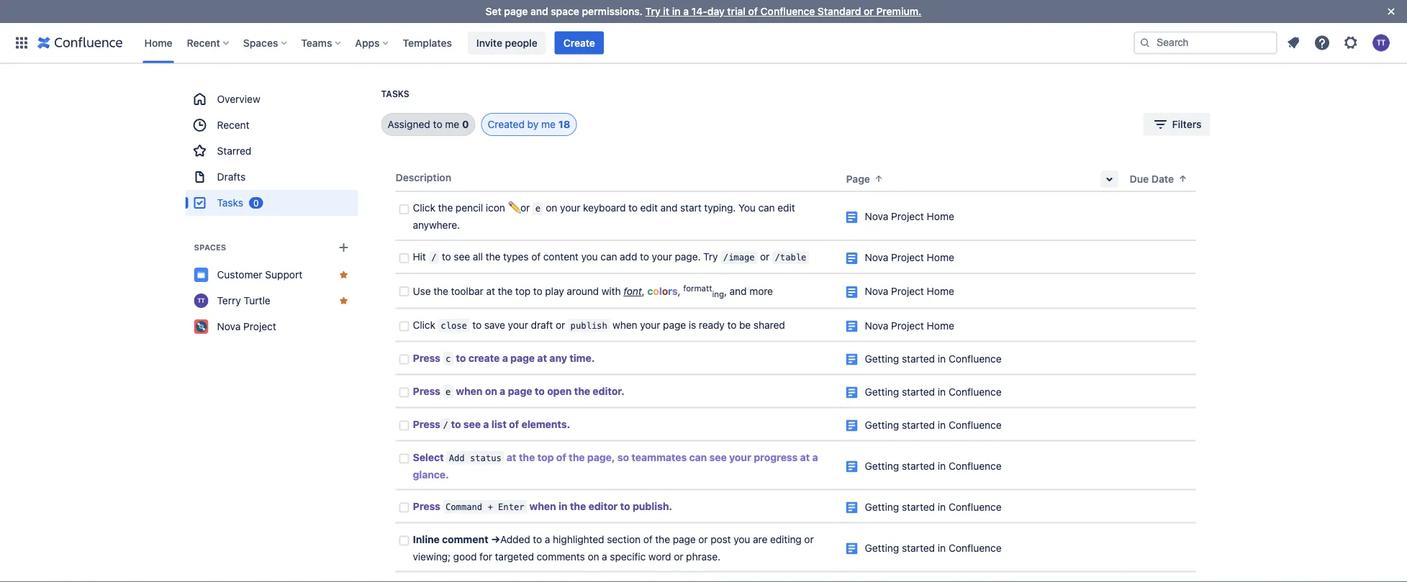 Task type: describe. For each thing, give the bounding box(es) containing it.
the down elements.
[[519, 451, 535, 463]]

try it in a 14-day trial of confluence standard or premium. link
[[645, 5, 922, 17]]

hit / to see all the types of content you can add to your page. try /image or /table
[[413, 251, 807, 263]]

are
[[753, 533, 768, 545]]

publish
[[571, 320, 607, 331]]

specific
[[610, 551, 646, 563]]

1 nova project home from the top
[[865, 211, 955, 222]]

editing
[[770, 533, 802, 545]]

0 vertical spatial when
[[613, 319, 637, 331]]

getting started in confluence link for when on a page to open the editor.
[[865, 386, 1002, 398]]

your down l
[[640, 319, 660, 331]]

✏️
[[508, 202, 518, 214]]

it
[[663, 5, 670, 17]]

started for to create a page at any time.
[[902, 353, 935, 365]]

spaces inside popup button
[[243, 37, 278, 49]]

nova project home link for when your page is ready to be shared
[[865, 320, 955, 331]]

is
[[689, 319, 696, 331]]

people
[[505, 37, 538, 49]]

create a space image
[[335, 239, 352, 256]]

your right save
[[508, 319, 528, 331]]

press c to create a page at any time.
[[413, 352, 595, 364]]

a left 14-
[[683, 5, 689, 17]]

at inside use the toolbar at the top to play around with font , c o l o r s , formatt ing , and more
[[486, 286, 495, 297]]

press for enter
[[413, 500, 441, 512]]

toolbar
[[451, 286, 484, 297]]

of inside at the top of the page, so teammates can see your progress at a glance.
[[556, 451, 566, 463]]

a inside at the top of the page, so teammates can see your progress at a glance.
[[812, 451, 818, 463]]

premium.
[[876, 5, 922, 17]]

in for 5th page title icon from the bottom
[[938, 386, 946, 398]]

space
[[551, 5, 579, 17]]

1 page title icon image from the top
[[846, 212, 858, 223]]

teams
[[301, 37, 332, 49]]

top inside at the top of the page, so teammates can see your progress at a glance.
[[538, 451, 554, 463]]

your left page.
[[652, 251, 672, 263]]

page down press c to create a page at any time. at the bottom left
[[508, 385, 532, 397]]

nova project home for or
[[865, 252, 955, 263]]

trial
[[727, 5, 746, 17]]

home for to see all the types of content you can add to your page. try
[[927, 252, 955, 263]]

group containing overview
[[185, 86, 358, 216]]

to inside added to a highlighted section of the page or post you are editing or viewing; good for targeted comments on a specific word or phrase.
[[533, 533, 542, 545]]

date
[[1152, 173, 1174, 185]]

to right "assigned" in the top left of the page
[[433, 118, 442, 130]]

to left create
[[456, 352, 466, 364]]

Search field
[[1134, 31, 1278, 54]]

assigned
[[388, 118, 430, 130]]

ready
[[699, 319, 725, 331]]

terry turtle link
[[185, 288, 358, 314]]

drafts
[[217, 171, 246, 183]]

start
[[680, 202, 702, 214]]

2 o from the left
[[662, 286, 668, 297]]

9 page title icon image from the top
[[846, 502, 858, 514]]

confluence for at the top of the page, so teammates can see your progress at a glance.
[[949, 460, 1002, 472]]

in for 8th page title icon from the top of the page
[[938, 460, 946, 472]]

tab list containing assigned to me
[[364, 113, 577, 136]]

page,
[[587, 451, 615, 463]]

pencil
[[456, 202, 483, 214]]

overview
[[217, 93, 260, 105]]

/image
[[723, 252, 755, 263]]

drafts link
[[185, 164, 358, 190]]

to right hit
[[442, 251, 451, 263]]

started for to see a list of elements.
[[902, 419, 935, 431]]

glance.
[[413, 469, 449, 481]]

unstar this space image
[[338, 269, 350, 281]]

unstar this space image
[[338, 295, 350, 307]]

can inside on your keyboard to edit and start typing. you can edit anywhere.
[[758, 202, 775, 214]]

getting started in confluence for when in the editor to publish.
[[865, 501, 1002, 513]]

invite
[[476, 37, 502, 49]]

of right trial
[[748, 5, 758, 17]]

by
[[527, 118, 539, 130]]

appswitcher icon image
[[13, 34, 30, 51]]

targeted
[[495, 551, 534, 563]]

of right types
[[531, 251, 541, 263]]

around
[[567, 286, 599, 297]]

1 horizontal spatial 0
[[462, 118, 469, 130]]

click the pencil icon ✏️ or e
[[413, 202, 541, 214]]

4 page title icon image from the top
[[846, 321, 858, 332]]

in for 6th page title icon from the bottom
[[938, 353, 946, 365]]

overview link
[[185, 86, 358, 112]]

press / to see a list of elements.
[[413, 418, 570, 430]]

of inside added to a highlighted section of the page or post you are editing or viewing; good for targeted comments on a specific word or phrase.
[[643, 533, 653, 545]]

getting for to see a list of elements.
[[865, 419, 899, 431]]

added to a highlighted section of the page or post you are editing or viewing; good for targeted comments on a specific word or phrase.
[[413, 533, 817, 563]]

1 vertical spatial tasks
[[217, 197, 243, 209]]

+
[[488, 502, 493, 512]]

getting started in confluence link for at the top of the page, so teammates can see your progress at a glance.
[[865, 460, 1002, 472]]

day
[[708, 5, 725, 17]]

content
[[543, 251, 579, 263]]

1 vertical spatial when
[[456, 385, 483, 397]]

ing
[[712, 289, 724, 299]]

c inside press c to create a page at any time.
[[446, 353, 451, 364]]

elements.
[[522, 418, 570, 430]]

recent button
[[183, 31, 235, 54]]

use
[[413, 286, 431, 297]]

invite people
[[476, 37, 538, 49]]

page inside added to a highlighted section of the page or post you are editing or viewing; good for targeted comments on a specific word or phrase.
[[673, 533, 696, 545]]

search image
[[1140, 37, 1151, 49]]

a left specific
[[602, 551, 607, 563]]

inline comment →
[[413, 533, 500, 545]]

0 horizontal spatial can
[[601, 251, 617, 263]]

to up select add status on the left of page
[[451, 418, 461, 430]]

page.
[[675, 251, 701, 263]]

6 getting started in confluence from the top
[[865, 542, 1002, 554]]

click close to save your draft or publish when your page is ready to be shared
[[413, 319, 785, 331]]

status
[[470, 453, 502, 463]]

your inside at the top of the page, so teammates can see your progress at a glance.
[[729, 451, 751, 463]]

create
[[468, 352, 500, 364]]

s
[[672, 286, 678, 297]]

getting started in confluence for at the top of the page, so teammates can see your progress at a glance.
[[865, 460, 1002, 472]]

description
[[396, 172, 451, 184]]

recent inside recent popup button
[[187, 37, 220, 49]]

customer support
[[217, 269, 303, 281]]

to left "be" at the bottom of the page
[[727, 319, 737, 331]]

on your keyboard to edit and start typing. you can edit anywhere.
[[413, 202, 798, 231]]

apps button
[[351, 31, 394, 54]]

getting for to create a page at any time.
[[865, 353, 899, 365]]

spaces button
[[239, 31, 293, 54]]

set
[[486, 5, 502, 17]]

comments
[[537, 551, 585, 563]]

set page and space permissions. try it in a 14-day trial of confluence standard or premium.
[[486, 5, 922, 17]]

or right standard at the top
[[864, 5, 874, 17]]

in for ninth page title icon from the top of the page
[[938, 501, 946, 513]]

/ for press
[[443, 420, 448, 430]]

2 edit from the left
[[778, 202, 795, 214]]

shared
[[754, 319, 785, 331]]

starred
[[217, 145, 252, 157]]

viewing;
[[413, 551, 451, 563]]

0 vertical spatial tasks
[[381, 89, 409, 99]]

the right all on the top left
[[486, 251, 501, 263]]

3 page title icon image from the top
[[846, 287, 858, 298]]

teams button
[[297, 31, 347, 54]]

phrase.
[[686, 551, 721, 563]]

to left save
[[472, 319, 482, 331]]

me for to
[[445, 118, 460, 130]]

anywhere.
[[413, 219, 460, 231]]

post
[[711, 533, 731, 545]]

press for on
[[413, 385, 441, 397]]

home for on your keyboard to edit and start typing. you can edit anywhere.
[[927, 211, 955, 222]]

project for or
[[891, 252, 924, 263]]

confluence for to create a page at any time.
[[949, 353, 1002, 365]]

created by me 18
[[488, 118, 570, 130]]

nova project home link for or
[[865, 252, 955, 263]]

project for when your page is ready to be shared
[[891, 320, 924, 331]]

page
[[846, 173, 870, 185]]

at right status
[[507, 451, 517, 463]]

home link
[[140, 31, 177, 54]]

icon
[[486, 202, 505, 214]]

in for 10th page title icon
[[938, 542, 946, 554]]

nova project home for when your page is ready to be shared
[[865, 320, 955, 331]]

a right create
[[502, 352, 508, 364]]

play
[[545, 286, 564, 297]]

18
[[558, 118, 570, 130]]

the left "page,"
[[569, 451, 585, 463]]



Task type: locate. For each thing, give the bounding box(es) containing it.
1 vertical spatial top
[[538, 451, 554, 463]]

1 press from the top
[[413, 352, 441, 364]]

recent inside recent link
[[217, 119, 250, 131]]

5 getting started in confluence link from the top
[[865, 501, 1002, 513]]

1 horizontal spatial ,
[[678, 286, 681, 297]]

1 vertical spatial on
[[485, 385, 497, 397]]

1 horizontal spatial spaces
[[243, 37, 278, 49]]

list
[[492, 418, 507, 430]]

1 horizontal spatial you
[[734, 533, 750, 545]]

of up word
[[643, 533, 653, 545]]

3 getting started in confluence link from the top
[[865, 419, 1002, 431]]

getting started in confluence link for when in the editor to publish.
[[865, 501, 1002, 513]]

click left close
[[413, 319, 435, 331]]

recent right home link
[[187, 37, 220, 49]]

recent
[[187, 37, 220, 49], [217, 119, 250, 131]]

e
[[535, 203, 541, 214], [446, 387, 451, 397]]

7 page title icon image from the top
[[846, 420, 858, 432]]

started for when on a page to open the editor.
[[902, 386, 935, 398]]

nova project home link for ,
[[865, 286, 955, 297]]

the up save
[[498, 286, 513, 297]]

0 left created
[[462, 118, 469, 130]]

page title icon image
[[846, 212, 858, 223], [846, 253, 858, 264], [846, 287, 858, 298], [846, 321, 858, 332], [846, 354, 858, 365], [846, 387, 858, 398], [846, 420, 858, 432], [846, 461, 858, 473], [846, 502, 858, 514], [846, 543, 858, 555]]

spaces right recent popup button
[[243, 37, 278, 49]]

1 horizontal spatial on
[[546, 202, 557, 214]]

1 vertical spatial can
[[601, 251, 617, 263]]

2 vertical spatial can
[[689, 451, 707, 463]]

hit
[[413, 251, 426, 263]]

0 vertical spatial spaces
[[243, 37, 278, 49]]

1 horizontal spatial /
[[443, 420, 448, 430]]

confluence for when on a page to open the editor.
[[949, 386, 1002, 398]]

, left l
[[642, 286, 645, 297]]

can right you at the right top of the page
[[758, 202, 775, 214]]

or right /image
[[760, 251, 770, 263]]

on inside added to a highlighted section of the page or post you are editing or viewing; good for targeted comments on a specific word or phrase.
[[588, 551, 599, 563]]

page up press e when on a page to open the editor.
[[511, 352, 535, 364]]

in for 4th page title icon from the bottom of the page
[[938, 419, 946, 431]]

formatt
[[683, 283, 712, 293]]

5 getting from the top
[[865, 501, 899, 513]]

4 nova project home from the top
[[865, 320, 955, 331]]

banner
[[0, 23, 1407, 63]]

the up anywhere.
[[438, 202, 453, 214]]

2 nova project home from the top
[[865, 252, 955, 263]]

o
[[653, 286, 659, 297], [662, 286, 668, 297]]

c down close
[[446, 353, 451, 364]]

of down elements.
[[556, 451, 566, 463]]

when right enter
[[530, 500, 556, 512]]

when down font
[[613, 319, 637, 331]]

home for to save your draft or
[[927, 320, 955, 331]]

press e when on a page to open the editor.
[[413, 385, 625, 397]]

nova for ,
[[865, 286, 889, 297]]

click for close
[[413, 319, 435, 331]]

to right add
[[640, 251, 649, 263]]

confluence for when in the editor to publish.
[[949, 501, 1002, 513]]

select
[[413, 451, 444, 463]]

0 vertical spatial can
[[758, 202, 775, 214]]

on down the highlighted
[[588, 551, 599, 563]]

your
[[560, 202, 580, 214], [652, 251, 672, 263], [508, 319, 528, 331], [640, 319, 660, 331], [729, 451, 751, 463]]

/ right hit
[[431, 252, 437, 263]]

/ for hit
[[431, 252, 437, 263]]

0 vertical spatial /
[[431, 252, 437, 263]]

2 started from the top
[[902, 386, 935, 398]]

and inside on your keyboard to edit and start typing. you can edit anywhere.
[[661, 202, 678, 214]]

types
[[503, 251, 529, 263]]

2 horizontal spatial on
[[588, 551, 599, 563]]

permissions.
[[582, 5, 643, 17]]

edit right you at the right top of the page
[[778, 202, 795, 214]]

can inside at the top of the page, so teammates can see your progress at a glance.
[[689, 451, 707, 463]]

ascending sorting icon page image
[[873, 173, 885, 185]]

1 getting started in confluence link from the top
[[865, 353, 1002, 365]]

e inside press e when on a page to open the editor.
[[446, 387, 451, 397]]

1 vertical spatial recent
[[217, 119, 250, 131]]

click up anywhere.
[[413, 202, 435, 214]]

1 vertical spatial see
[[464, 418, 481, 430]]

2 vertical spatial and
[[730, 286, 747, 297]]

editor.
[[593, 385, 625, 397]]

see inside at the top of the page, so teammates can see your progress at a glance.
[[710, 451, 727, 463]]

to inside use the toolbar at the top to play around with font , c o l o r s , formatt ing , and more
[[533, 286, 543, 297]]

a down press c to create a page at any time. at the bottom left
[[500, 385, 506, 397]]

me for by
[[541, 118, 556, 130]]

nova for when your page is ready to be shared
[[865, 320, 889, 331]]

or right draft
[[556, 319, 565, 331]]

1 vertical spatial you
[[734, 533, 750, 545]]

0 vertical spatial e
[[535, 203, 541, 214]]

support
[[265, 269, 303, 281]]

2 vertical spatial when
[[530, 500, 556, 512]]

4 press from the top
[[413, 500, 441, 512]]

create link
[[555, 31, 604, 54]]

home
[[144, 37, 172, 49], [927, 211, 955, 222], [927, 252, 955, 263], [927, 286, 955, 297], [927, 320, 955, 331]]

4 getting started in confluence from the top
[[865, 460, 1002, 472]]

or right ✏️
[[521, 202, 530, 214]]

1 getting from the top
[[865, 353, 899, 365]]

3 nova project home link from the top
[[865, 286, 955, 297]]

see left list
[[464, 418, 481, 430]]

1 click from the top
[[413, 202, 435, 214]]

2 horizontal spatial can
[[758, 202, 775, 214]]

try left it
[[645, 5, 661, 17]]

0 horizontal spatial /
[[431, 252, 437, 263]]

the left editor
[[570, 500, 586, 512]]

a up comments
[[545, 533, 550, 545]]

4 getting from the top
[[865, 460, 899, 472]]

save
[[484, 319, 505, 331]]

/ inside hit / to see all the types of content you can add to your page. try /image or /table
[[431, 252, 437, 263]]

1 , from the left
[[642, 286, 645, 297]]

0 horizontal spatial try
[[645, 5, 661, 17]]

5 page title icon image from the top
[[846, 354, 858, 365]]

2 , from the left
[[678, 286, 681, 297]]

good
[[453, 551, 477, 563]]

0 vertical spatial try
[[645, 5, 661, 17]]

and
[[531, 5, 548, 17], [661, 202, 678, 214], [730, 286, 747, 297]]

5 getting started in confluence from the top
[[865, 501, 1002, 513]]

e inside click the pencil icon ✏️ or e
[[535, 203, 541, 214]]

templates link
[[399, 31, 456, 54]]

click for the
[[413, 202, 435, 214]]

you left are
[[734, 533, 750, 545]]

or right word
[[674, 551, 684, 563]]

page left is
[[663, 319, 686, 331]]

e up press / to see a list of elements.
[[446, 387, 451, 397]]

create
[[563, 37, 595, 49]]

the right the open
[[574, 385, 590, 397]]

2 click from the top
[[413, 319, 435, 331]]

1 vertical spatial click
[[413, 319, 435, 331]]

1 vertical spatial try
[[703, 251, 718, 263]]

nova
[[865, 211, 889, 222], [865, 252, 889, 263], [865, 286, 889, 297], [865, 320, 889, 331], [217, 321, 241, 333]]

enter
[[498, 502, 524, 512]]

2 getting started in confluence link from the top
[[865, 386, 1002, 398]]

1 horizontal spatial c
[[647, 286, 653, 297]]

getting started in confluence for when on a page to open the editor.
[[865, 386, 1002, 398]]

2 horizontal spatial and
[[730, 286, 747, 297]]

at right toolbar
[[486, 286, 495, 297]]

3 , from the left
[[724, 286, 727, 297]]

1 horizontal spatial can
[[689, 451, 707, 463]]

c inside use the toolbar at the top to play around with font , c o l o r s , formatt ing , and more
[[647, 286, 653, 297]]

6 started from the top
[[902, 542, 935, 554]]

0 vertical spatial top
[[515, 286, 531, 297]]

draft
[[531, 319, 553, 331]]

see left progress
[[710, 451, 727, 463]]

press for see
[[413, 418, 441, 430]]

getting started in confluence link for to create a page at any time.
[[865, 353, 1002, 365]]

confluence
[[761, 5, 815, 17], [949, 353, 1002, 365], [949, 386, 1002, 398], [949, 419, 1002, 431], [949, 460, 1002, 472], [949, 501, 1002, 513], [949, 542, 1002, 554]]

0 horizontal spatial me
[[445, 118, 460, 130]]

to inside on your keyboard to edit and start typing. you can edit anywhere.
[[629, 202, 638, 214]]

started for when in the editor to publish.
[[902, 501, 935, 513]]

0 vertical spatial recent
[[187, 37, 220, 49]]

c
[[647, 286, 653, 297], [446, 353, 451, 364]]

3 getting from the top
[[865, 419, 899, 431]]

the up word
[[655, 533, 670, 545]]

inline
[[413, 533, 440, 545]]

2 horizontal spatial when
[[613, 319, 637, 331]]

/
[[431, 252, 437, 263], [443, 420, 448, 430]]

10 page title icon image from the top
[[846, 543, 858, 555]]

you right content at the top
[[581, 251, 598, 263]]

/ inside press / to see a list of elements.
[[443, 420, 448, 430]]

1 vertical spatial spaces
[[194, 243, 226, 252]]

font
[[624, 286, 642, 297]]

2 vertical spatial on
[[588, 551, 599, 563]]

help icon image
[[1314, 34, 1331, 51]]

1 me from the left
[[445, 118, 460, 130]]

time.
[[570, 352, 595, 364]]

and right ing in the right of the page
[[730, 286, 747, 297]]

14-
[[692, 5, 708, 17]]

can right teammates
[[689, 451, 707, 463]]

0 horizontal spatial when
[[456, 385, 483, 397]]

terry turtle
[[217, 295, 270, 307]]

getting
[[865, 353, 899, 365], [865, 386, 899, 398], [865, 419, 899, 431], [865, 460, 899, 472], [865, 501, 899, 513], [865, 542, 899, 554]]

try right page.
[[703, 251, 718, 263]]

nova project home for ,
[[865, 286, 955, 297]]

tasks up "assigned" in the top left of the page
[[381, 89, 409, 99]]

try
[[645, 5, 661, 17], [703, 251, 718, 263]]

the right use
[[434, 286, 448, 297]]

to right keyboard
[[629, 202, 638, 214]]

0 horizontal spatial 0
[[253, 198, 259, 208]]

global element
[[9, 23, 1131, 63]]

your left progress
[[729, 451, 751, 463]]

2 vertical spatial see
[[710, 451, 727, 463]]

assigned to me 0
[[388, 118, 469, 130]]

when down create
[[456, 385, 483, 397]]

can left add
[[601, 251, 617, 263]]

spaces up customer
[[194, 243, 226, 252]]

see for a
[[464, 418, 481, 430]]

progress
[[754, 451, 798, 463]]

4 started from the top
[[902, 460, 935, 472]]

0 horizontal spatial o
[[653, 286, 659, 297]]

1 vertical spatial 0
[[253, 198, 259, 208]]

for
[[480, 551, 492, 563]]

close
[[441, 320, 467, 331]]

0 horizontal spatial ,
[[642, 286, 645, 297]]

or right editing
[[804, 533, 814, 545]]

can
[[758, 202, 775, 214], [601, 251, 617, 263], [689, 451, 707, 463]]

click
[[413, 202, 435, 214], [413, 319, 435, 331]]

ascending sorting icon date image
[[1177, 173, 1189, 185]]

0 vertical spatial and
[[531, 5, 548, 17]]

when
[[613, 319, 637, 331], [456, 385, 483, 397], [530, 500, 556, 512]]

3 nova project home from the top
[[865, 286, 955, 297]]

3 press from the top
[[413, 418, 441, 430]]

customer support link
[[185, 262, 358, 288]]

0 down drafts link
[[253, 198, 259, 208]]

to right added
[[533, 533, 542, 545]]

press for create
[[413, 352, 441, 364]]

,
[[642, 286, 645, 297], [678, 286, 681, 297], [724, 286, 727, 297]]

1 horizontal spatial edit
[[778, 202, 795, 214]]

l
[[659, 286, 662, 297]]

be
[[739, 319, 751, 331]]

1 horizontal spatial me
[[541, 118, 556, 130]]

2 nova project home link from the top
[[865, 252, 955, 263]]

getting started in confluence link for to see a list of elements.
[[865, 419, 1002, 431]]

0 vertical spatial c
[[647, 286, 653, 297]]

0 horizontal spatial you
[[581, 251, 598, 263]]

close image
[[1383, 3, 1400, 20]]

0 horizontal spatial e
[[446, 387, 451, 397]]

the
[[438, 202, 453, 214], [486, 251, 501, 263], [434, 286, 448, 297], [498, 286, 513, 297], [574, 385, 590, 397], [519, 451, 535, 463], [569, 451, 585, 463], [570, 500, 586, 512], [655, 533, 670, 545]]

4 nova project home link from the top
[[865, 320, 955, 331]]

6 page title icon image from the top
[[846, 387, 858, 398]]

your inside on your keyboard to edit and start typing. you can edit anywhere.
[[560, 202, 580, 214]]

1 started from the top
[[902, 353, 935, 365]]

and left the space
[[531, 5, 548, 17]]

1 horizontal spatial o
[[662, 286, 668, 297]]

filters
[[1172, 118, 1202, 130]]

0 horizontal spatial spaces
[[194, 243, 226, 252]]

nova project
[[217, 321, 276, 333]]

typing.
[[704, 202, 736, 214]]

2 horizontal spatial ,
[[724, 286, 727, 297]]

, right r
[[678, 286, 681, 297]]

nova project home link
[[865, 211, 955, 222], [865, 252, 955, 263], [865, 286, 955, 297], [865, 320, 955, 331]]

5 started from the top
[[902, 501, 935, 513]]

you inside added to a highlighted section of the page or post you are editing or viewing; good for targeted comments on a specific word or phrase.
[[734, 533, 750, 545]]

2 getting from the top
[[865, 386, 899, 398]]

0 horizontal spatial top
[[515, 286, 531, 297]]

at left any
[[537, 352, 547, 364]]

a right progress
[[812, 451, 818, 463]]

due date
[[1130, 173, 1174, 185]]

nova project link
[[185, 314, 358, 340]]

started for at the top of the page, so teammates can see your progress at a glance.
[[902, 460, 935, 472]]

nova for or
[[865, 252, 889, 263]]

1 getting started in confluence from the top
[[865, 353, 1002, 365]]

1 horizontal spatial and
[[661, 202, 678, 214]]

2 press from the top
[[413, 385, 441, 397]]

turtle
[[244, 295, 270, 307]]

at the top of the page, so teammates can see your progress at a glance.
[[413, 451, 821, 481]]

so
[[618, 451, 629, 463]]

0 horizontal spatial on
[[485, 385, 497, 397]]

c left l
[[647, 286, 653, 297]]

tab list
[[364, 113, 577, 136]]

top down elements.
[[538, 451, 554, 463]]

settings icon image
[[1343, 34, 1360, 51]]

more
[[750, 286, 773, 297]]

o left s
[[662, 286, 668, 297]]

1 vertical spatial e
[[446, 387, 451, 397]]

0 vertical spatial 0
[[462, 118, 469, 130]]

4 getting started in confluence link from the top
[[865, 460, 1002, 472]]

0 vertical spatial you
[[581, 251, 598, 263]]

getting for when on a page to open the editor.
[[865, 386, 899, 398]]

templates
[[403, 37, 452, 49]]

a left list
[[483, 418, 489, 430]]

recent up starred
[[217, 119, 250, 131]]

invite people button
[[468, 31, 546, 54]]

→
[[491, 533, 500, 545]]

0 horizontal spatial tasks
[[217, 197, 243, 209]]

customer
[[217, 269, 262, 281]]

on inside on your keyboard to edit and start typing. you can edit anywhere.
[[546, 202, 557, 214]]

and left start
[[661, 202, 678, 214]]

command
[[446, 502, 482, 512]]

/ up select add status on the left of page
[[443, 420, 448, 430]]

1 horizontal spatial top
[[538, 451, 554, 463]]

8 page title icon image from the top
[[846, 461, 858, 473]]

2 me from the left
[[541, 118, 556, 130]]

to right editor
[[620, 500, 630, 512]]

press command + enter when in the editor to publish.
[[413, 500, 672, 512]]

group
[[185, 86, 358, 216]]

tasks down drafts
[[217, 197, 243, 209]]

confluence image
[[37, 34, 123, 51], [37, 34, 123, 51]]

6 getting started in confluence link from the top
[[865, 542, 1002, 554]]

top inside use the toolbar at the top to play around with font , c o l o r s , formatt ing , and more
[[515, 286, 531, 297]]

at right progress
[[800, 451, 810, 463]]

, right 'formatt'
[[724, 286, 727, 297]]

0 vertical spatial see
[[454, 251, 470, 263]]

highlighted
[[553, 533, 604, 545]]

1 vertical spatial /
[[443, 420, 448, 430]]

6 getting from the top
[[865, 542, 899, 554]]

1 vertical spatial c
[[446, 353, 451, 364]]

and inside use the toolbar at the top to play around with font , c o l o r s , formatt ing , and more
[[730, 286, 747, 297]]

getting for at the top of the page, so teammates can see your progress at a glance.
[[865, 460, 899, 472]]

on right ✏️
[[546, 202, 557, 214]]

getting started in confluence for to create a page at any time.
[[865, 353, 1002, 365]]

on
[[546, 202, 557, 214], [485, 385, 497, 397], [588, 551, 599, 563]]

page up phrase.
[[673, 533, 696, 545]]

your profile and preferences image
[[1373, 34, 1390, 51]]

2 page title icon image from the top
[[846, 253, 858, 264]]

banner containing home
[[0, 23, 1407, 63]]

top left the play
[[515, 286, 531, 297]]

of right list
[[509, 418, 519, 430]]

on up press / to see a list of elements.
[[485, 385, 497, 397]]

0 horizontal spatial c
[[446, 353, 451, 364]]

2 getting started in confluence from the top
[[865, 386, 1002, 398]]

1 nova project home link from the top
[[865, 211, 955, 222]]

me right "assigned" in the top left of the page
[[445, 118, 460, 130]]

see left all on the top left
[[454, 251, 470, 263]]

0 vertical spatial on
[[546, 202, 557, 214]]

1 vertical spatial and
[[661, 202, 678, 214]]

section
[[607, 533, 641, 545]]

notification icon image
[[1285, 34, 1302, 51]]

home inside home link
[[144, 37, 172, 49]]

spaces
[[243, 37, 278, 49], [194, 243, 226, 252]]

teammates
[[632, 451, 687, 463]]

the inside added to a highlighted section of the page or post you are editing or viewing; good for targeted comments on a specific word or phrase.
[[655, 533, 670, 545]]

1 horizontal spatial try
[[703, 251, 718, 263]]

me
[[445, 118, 460, 130], [541, 118, 556, 130]]

1 horizontal spatial e
[[535, 203, 541, 214]]

project for ,
[[891, 286, 924, 297]]

0 vertical spatial click
[[413, 202, 435, 214]]

o left r
[[653, 286, 659, 297]]

1 horizontal spatial tasks
[[381, 89, 409, 99]]

1 horizontal spatial when
[[530, 500, 556, 512]]

0 horizontal spatial and
[[531, 5, 548, 17]]

3 started from the top
[[902, 419, 935, 431]]

page
[[504, 5, 528, 17], [663, 319, 686, 331], [511, 352, 535, 364], [508, 385, 532, 397], [673, 533, 696, 545]]

select add status
[[413, 451, 502, 463]]

nova project home
[[865, 211, 955, 222], [865, 252, 955, 263], [865, 286, 955, 297], [865, 320, 955, 331]]

getting for when in the editor to publish.
[[865, 501, 899, 513]]

standard
[[818, 5, 861, 17]]

project inside nova project link
[[243, 321, 276, 333]]

edit left start
[[640, 202, 658, 214]]

1 edit from the left
[[640, 202, 658, 214]]

e right ✏️
[[535, 203, 541, 214]]

or up phrase.
[[699, 533, 708, 545]]

confluence for to see a list of elements.
[[949, 419, 1002, 431]]

add
[[620, 251, 637, 263]]

to left the play
[[533, 286, 543, 297]]

to left the open
[[535, 385, 545, 397]]

1 o from the left
[[653, 286, 659, 297]]

see for all
[[454, 251, 470, 263]]

0 horizontal spatial edit
[[640, 202, 658, 214]]

home for ,
[[927, 286, 955, 297]]

your left keyboard
[[560, 202, 580, 214]]

page right set
[[504, 5, 528, 17]]

you
[[739, 202, 756, 214]]

me right by
[[541, 118, 556, 130]]

3 getting started in confluence from the top
[[865, 419, 1002, 431]]

getting started in confluence for to see a list of elements.
[[865, 419, 1002, 431]]



Task type: vqa. For each thing, say whether or not it's contained in the screenshot.
the "settings"
no



